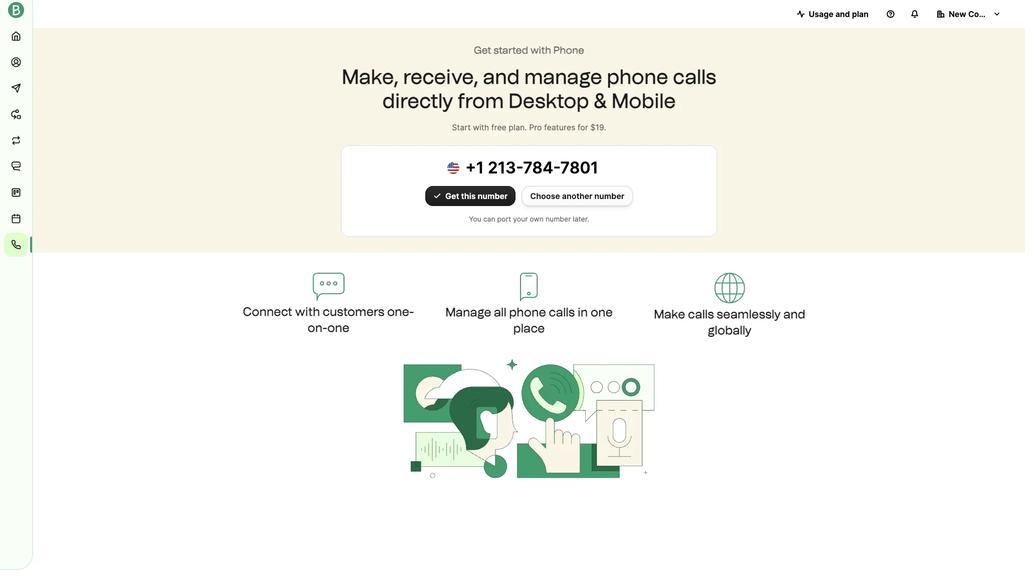 Task type: describe. For each thing, give the bounding box(es) containing it.
started
[[494, 44, 529, 56]]

this
[[461, 191, 476, 201]]

for
[[578, 122, 589, 132]]

own
[[530, 215, 544, 223]]

7801
[[561, 158, 599, 178]]

usage and plan button
[[789, 4, 877, 24]]

manage
[[446, 305, 492, 320]]

2 horizontal spatial with
[[531, 44, 552, 56]]

calls inside manage all phone calls in one place
[[549, 305, 575, 320]]

directly
[[383, 89, 454, 113]]

one-
[[387, 305, 414, 319]]

can
[[484, 215, 496, 223]]

choose another number
[[531, 191, 625, 201]]

pro
[[530, 122, 542, 132]]

213-
[[488, 158, 523, 178]]

features
[[545, 122, 576, 132]]

usage and plan
[[809, 9, 869, 19]]

one for on-
[[328, 321, 350, 335]]

and inside "make, receive, and manage phone calls directly from desktop & mobile"
[[483, 65, 520, 89]]

all
[[494, 305, 507, 320]]

in
[[578, 305, 588, 320]]

mobile
[[612, 89, 676, 113]]

+1 213-784-7801
[[466, 158, 599, 178]]

port
[[498, 215, 512, 223]]

seamlessly
[[717, 307, 781, 322]]

globally
[[708, 323, 752, 338]]

plan.
[[509, 122, 527, 132]]

desktop
[[509, 89, 590, 113]]

and inside make calls seamlessly and globally
[[784, 307, 806, 322]]

get for get started with phone
[[474, 44, 492, 56]]

you can port your own number later.
[[469, 215, 590, 223]]

connect with customers one- on-one
[[243, 305, 414, 335]]

new company button
[[929, 4, 1010, 24]]

choose
[[531, 191, 560, 201]]

connect
[[243, 305, 293, 319]]

usage
[[809, 9, 834, 19]]

new
[[950, 9, 967, 19]]

$19.
[[591, 122, 607, 132]]



Task type: vqa. For each thing, say whether or not it's contained in the screenshot.
ANOTHER
yes



Task type: locate. For each thing, give the bounding box(es) containing it.
get inside get this number button
[[446, 191, 460, 201]]

get this number button
[[426, 186, 516, 206]]

0 horizontal spatial number
[[478, 191, 508, 201]]

phone
[[607, 65, 669, 89], [509, 305, 546, 320]]

with up on-
[[295, 305, 320, 319]]

get left the this
[[446, 191, 460, 201]]

number for get this number
[[478, 191, 508, 201]]

one inside manage all phone calls in one place
[[591, 305, 613, 320]]

0 vertical spatial phone
[[607, 65, 669, 89]]

one down customers
[[328, 321, 350, 335]]

get this number
[[446, 191, 508, 201]]

free
[[492, 122, 507, 132]]

another
[[562, 191, 593, 201]]

manage
[[525, 65, 603, 89]]

and left plan
[[836, 9, 851, 19]]

1 horizontal spatial with
[[473, 122, 489, 132]]

plan
[[853, 9, 869, 19]]

number right another
[[595, 191, 625, 201]]

and
[[836, 9, 851, 19], [483, 65, 520, 89], [784, 307, 806, 322]]

with for one-
[[295, 305, 320, 319]]

0 horizontal spatial with
[[295, 305, 320, 319]]

1 vertical spatial one
[[328, 321, 350, 335]]

receive,
[[404, 65, 479, 89]]

from
[[458, 89, 504, 113]]

1 horizontal spatial one
[[591, 305, 613, 320]]

number for choose another number
[[595, 191, 625, 201]]

get started with phone
[[474, 44, 585, 56]]

later.
[[573, 215, 590, 223]]

make calls seamlessly and globally
[[654, 307, 806, 338]]

calls
[[673, 65, 717, 89], [549, 305, 575, 320], [688, 307, 715, 322]]

784-
[[523, 158, 561, 178]]

manage all phone calls in one place
[[446, 305, 613, 336]]

phone
[[554, 44, 585, 56]]

make,
[[342, 65, 399, 89]]

phone inside manage all phone calls in one place
[[509, 305, 546, 320]]

new company
[[950, 9, 1006, 19]]

1 vertical spatial and
[[483, 65, 520, 89]]

and inside 'button'
[[836, 9, 851, 19]]

1 horizontal spatial and
[[784, 307, 806, 322]]

1 vertical spatial phone
[[509, 305, 546, 320]]

+1
[[466, 158, 484, 178]]

with
[[531, 44, 552, 56], [473, 122, 489, 132], [295, 305, 320, 319]]

get left started
[[474, 44, 492, 56]]

and down started
[[483, 65, 520, 89]]

0 horizontal spatial phone
[[509, 305, 546, 320]]

0 horizontal spatial get
[[446, 191, 460, 201]]

customers
[[323, 305, 385, 319]]

0 vertical spatial with
[[531, 44, 552, 56]]

you
[[469, 215, 482, 223]]

1 horizontal spatial number
[[546, 215, 571, 223]]

1 horizontal spatial get
[[474, 44, 492, 56]]

choose another number button
[[522, 186, 633, 206]]

0 horizontal spatial and
[[483, 65, 520, 89]]

company
[[969, 9, 1006, 19]]

2 horizontal spatial number
[[595, 191, 625, 201]]

one inside connect with customers one- on-one
[[328, 321, 350, 335]]

one
[[591, 305, 613, 320], [328, 321, 350, 335]]

start with free plan. pro features for $19.
[[452, 122, 607, 132]]

get
[[474, 44, 492, 56], [446, 191, 460, 201]]

with for plan.
[[473, 122, 489, 132]]

place
[[514, 321, 545, 336]]

one for in
[[591, 305, 613, 320]]

0 vertical spatial one
[[591, 305, 613, 320]]

1 horizontal spatial phone
[[607, 65, 669, 89]]

1 vertical spatial with
[[473, 122, 489, 132]]

with inside connect with customers one- on-one
[[295, 305, 320, 319]]

1 vertical spatial get
[[446, 191, 460, 201]]

your
[[513, 215, 528, 223]]

number up can
[[478, 191, 508, 201]]

us image
[[448, 162, 466, 174]]

number right own in the right of the page
[[546, 215, 571, 223]]

calls inside "make, receive, and manage phone calls directly from desktop & mobile"
[[673, 65, 717, 89]]

0 horizontal spatial one
[[328, 321, 350, 335]]

get for get this number
[[446, 191, 460, 201]]

calls inside make calls seamlessly and globally
[[688, 307, 715, 322]]

2 vertical spatial with
[[295, 305, 320, 319]]

&
[[594, 89, 607, 113]]

with left free
[[473, 122, 489, 132]]

with left phone
[[531, 44, 552, 56]]

2 horizontal spatial and
[[836, 9, 851, 19]]

number
[[478, 191, 508, 201], [595, 191, 625, 201], [546, 215, 571, 223]]

2 vertical spatial and
[[784, 307, 806, 322]]

start
[[452, 122, 471, 132]]

one right in
[[591, 305, 613, 320]]

phone inside "make, receive, and manage phone calls directly from desktop & mobile"
[[607, 65, 669, 89]]

make, receive, and manage phone calls directly from desktop & mobile
[[342, 65, 717, 113]]

0 vertical spatial and
[[836, 9, 851, 19]]

on-
[[308, 321, 328, 335]]

and right seamlessly
[[784, 307, 806, 322]]

0 vertical spatial get
[[474, 44, 492, 56]]

make
[[654, 307, 686, 322]]



